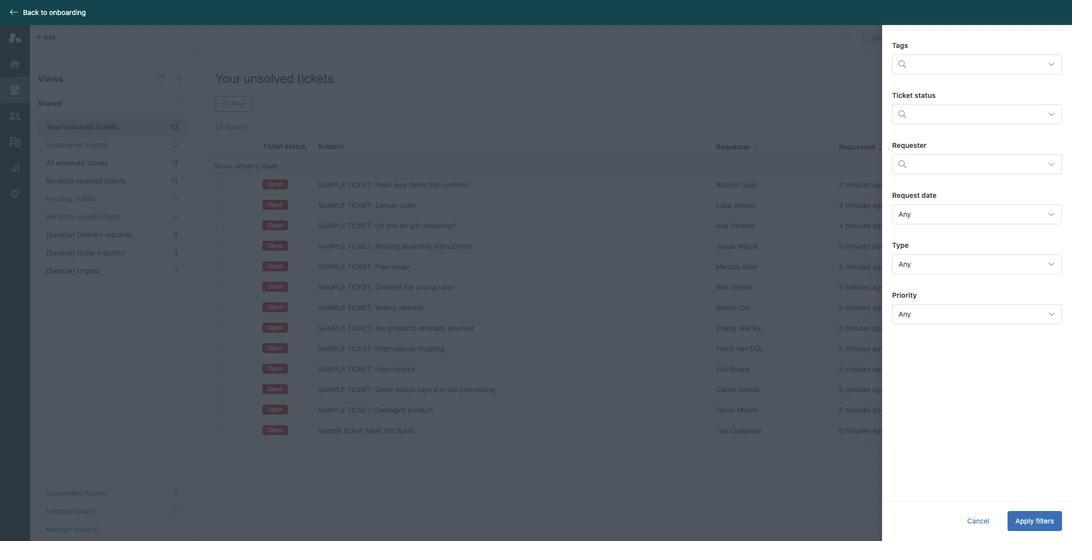 Task type: vqa. For each thing, say whether or not it's contained in the screenshot.


Task type: locate. For each thing, give the bounding box(es) containing it.
sample inside sample ticket: need less items than ordered link
[[318, 180, 345, 189]]

minutes for jakub wójcik
[[845, 242, 871, 250]]

the
[[716, 426, 728, 435]]

2 vertical spatial any field
[[892, 304, 1062, 324]]

5 minutes ago for ingrid van dijk
[[839, 344, 885, 353]]

0 vertical spatial order
[[77, 248, 96, 257]]

0 vertical spatial any
[[899, 210, 911, 218]]

ago for jakub wójcik
[[873, 242, 885, 250]]

sample ticket: cancel order link
[[318, 200, 416, 210]]

13 for all unsolved tickets
[[170, 158, 178, 167]]

minutes for ingrid van dijk
[[845, 344, 871, 353]]

type inside filter dialog
[[892, 241, 909, 249]]

urgent for sample ticket: cancel order
[[977, 201, 999, 209]]

5 ticket: from the top
[[347, 262, 373, 271]]

any down the request
[[899, 210, 911, 218]]

0 vertical spatial 13
[[170, 122, 178, 131]]

10 ticket: from the top
[[347, 365, 373, 373]]

5 5 minutes ago from the top
[[839, 324, 885, 332]]

4 row from the top
[[208, 236, 1065, 257]]

2 ticket: from the top
[[347, 201, 373, 209]]

13 for recently updated tickets
[[170, 176, 178, 185]]

1 5 from the top
[[839, 242, 843, 250]]

ticket for marcus allen
[[897, 262, 917, 271]]

1 horizontal spatial your
[[215, 70, 241, 85]]

1 sample from the top
[[318, 180, 345, 189]]

sample for sample ticket: need less items than ordered
[[318, 180, 345, 189]]

5
[[839, 242, 843, 250], [839, 262, 843, 271], [839, 283, 843, 291], [839, 303, 843, 312], [839, 324, 843, 332], [839, 344, 843, 353], [839, 365, 843, 373], [839, 385, 843, 394], [839, 406, 843, 414]]

0 horizontal spatial order
[[77, 248, 96, 257]]

2 sample from the top
[[318, 201, 345, 209]]

type button
[[897, 143, 921, 152]]

0 horizontal spatial the
[[384, 426, 394, 435]]

1 horizontal spatial requester
[[892, 141, 927, 149]]

sample for sample ticket: international shipping
[[318, 344, 345, 353]]

[sample] down recently solved tickets in the top left of the page
[[46, 230, 75, 239]]

sample ticket: order status says it is still processing
[[318, 385, 495, 394]]

5 5 from the top
[[839, 324, 843, 332]]

12 sample from the top
[[318, 406, 345, 414]]

sample ticket: ordered the wrong color
[[318, 283, 454, 291]]

[sample] down "[sample] order inquiries"
[[46, 266, 75, 275]]

carlos
[[716, 385, 737, 394]]

jakub
[[716, 242, 736, 250]]

1 horizontal spatial cancel
[[968, 517, 990, 525]]

[sample] for [sample] order inquiries
[[46, 248, 75, 257]]

3 4 minutes ago from the top
[[839, 221, 885, 230]]

missing
[[375, 242, 400, 250]]

ticket: down sample ticket: cancel order 'link'
[[347, 221, 373, 230]]

unsolved down the unassigned
[[56, 158, 85, 167]]

zhang
[[716, 324, 737, 332]]

shared heading
[[30, 88, 195, 118]]

7 5 from the top
[[839, 365, 843, 373]]

1 [sample] from the top
[[46, 230, 75, 239]]

7 sample from the top
[[318, 303, 345, 312]]

the for ticket
[[384, 426, 394, 435]]

any up priority
[[899, 260, 911, 268]]

4 ticket: from the top
[[347, 242, 373, 250]]

0 vertical spatial your
[[215, 70, 241, 85]]

2 0 from the top
[[174, 194, 178, 203]]

sample ticket: are products ethically sourced link
[[318, 323, 474, 333]]

0
[[174, 140, 178, 149], [174, 194, 178, 203], [174, 212, 178, 221], [174, 489, 178, 497], [174, 507, 178, 515]]

status
[[214, 162, 232, 170]]

1 row from the top
[[208, 175, 1065, 195]]

assembly
[[402, 242, 432, 250]]

zhang wei xu
[[716, 324, 761, 332]]

13
[[170, 122, 178, 131], [170, 158, 178, 167], [170, 176, 178, 185]]

filter
[[231, 100, 246, 107]]

1 vertical spatial unsolved
[[63, 122, 94, 131]]

9 5 minutes ago from the top
[[839, 406, 885, 414]]

6 sample from the top
[[318, 283, 345, 291]]

5 minutes ago for soobin do
[[839, 303, 885, 312]]

2 vertical spatial 4 minutes ago
[[839, 221, 885, 230]]

4 5 from the top
[[839, 303, 843, 312]]

ticket for jakub wójcik
[[897, 242, 917, 250]]

4 5 minutes ago from the top
[[839, 303, 885, 312]]

5 for carlos garcia
[[839, 385, 843, 394]]

recently for recently updated tickets
[[46, 176, 74, 185]]

ticket: for do
[[347, 221, 373, 230]]

5 for ram sitwat
[[839, 283, 843, 291]]

any down priority
[[899, 310, 911, 318]]

2 vertical spatial 13
[[170, 176, 178, 185]]

0 horizontal spatial do
[[375, 221, 384, 230]]

sample inside sample ticket: free repair link
[[318, 262, 345, 271]]

requester inside filter dialog
[[892, 141, 927, 149]]

wrapping?
[[422, 221, 456, 230]]

minutes for soobin do
[[845, 303, 871, 312]]

2 vertical spatial any
[[899, 310, 911, 318]]

5 0 from the top
[[174, 507, 178, 515]]

open for sample ticket: do you do gift wrapping?
[[267, 222, 283, 229]]

sample inside sample ticket: cancel order 'link'
[[318, 201, 345, 209]]

all
[[46, 158, 54, 167]]

ticket: left item in the left bottom of the page
[[347, 365, 373, 373]]

organizations image
[[8, 135, 21, 148]]

urgent up 'normal'
[[977, 201, 999, 209]]

3 5 minutes ago from the top
[[839, 283, 885, 291]]

taylor
[[716, 406, 736, 414]]

12 ticket: from the top
[[347, 406, 373, 414]]

0 for unassigned tickets
[[174, 140, 178, 149]]

3 row from the top
[[208, 216, 1065, 236]]

status inside filter dialog
[[915, 91, 936, 99]]

type
[[897, 143, 913, 151], [892, 241, 909, 249]]

2 row from the top
[[208, 195, 1065, 216]]

sample for sample ticket: item restock
[[318, 365, 345, 373]]

marcus allen
[[716, 262, 758, 271]]

order down [sample] delivery inquiries
[[77, 248, 96, 257]]

sample inside sample ticket: item restock link
[[318, 365, 345, 373]]

10 row from the top
[[208, 359, 1065, 380]]

6 row from the top
[[208, 277, 1065, 298]]

do left you
[[375, 221, 384, 230]]

0 horizontal spatial cancel
[[375, 201, 397, 209]]

ticket: for item
[[347, 365, 373, 373]]

are
[[375, 324, 386, 332]]

boonsri
[[716, 180, 741, 189]]

minutes for taylor moore
[[845, 406, 871, 414]]

4 for jensen
[[839, 201, 843, 209]]

ago for ella rivera
[[873, 365, 885, 373]]

7 5 minutes ago from the top
[[839, 365, 885, 373]]

1 0 from the top
[[174, 140, 178, 149]]

ticket: inside 'link'
[[347, 201, 373, 209]]

2 5 from the top
[[839, 262, 843, 271]]

do right the soobin in the right bottom of the page
[[740, 303, 750, 312]]

inquiries right delivery
[[105, 230, 133, 239]]

sample ticket: order status says it is still processing link
[[318, 385, 495, 395]]

5 minutes ago for taylor moore
[[839, 406, 885, 414]]

0 vertical spatial 4 minutes ago
[[839, 180, 885, 189]]

ago for luka jensen
[[873, 201, 885, 209]]

1 vertical spatial 4 minutes ago
[[839, 201, 885, 209]]

1 recently from the top
[[46, 176, 74, 185]]

8 row from the top
[[208, 318, 1065, 339]]

ticket: for need
[[347, 180, 373, 189]]

sample inside sample ticket: damaged product link
[[318, 406, 345, 414]]

13 for your unsolved tickets
[[170, 122, 178, 131]]

ticket:
[[344, 426, 364, 435]]

[sample] up [sample] urgent
[[46, 248, 75, 257]]

8 5 from the top
[[839, 385, 843, 394]]

conversations button
[[862, 29, 936, 45]]

1 horizontal spatial order
[[375, 385, 394, 394]]

1 vertical spatial type
[[892, 241, 909, 249]]

4 minutes ago
[[839, 180, 885, 189], [839, 201, 885, 209], [839, 221, 885, 230]]

0 horizontal spatial requester
[[716, 143, 751, 151]]

9 ticket: from the top
[[347, 344, 373, 353]]

0 vertical spatial type
[[897, 143, 913, 151]]

minutes for ram sitwat
[[845, 283, 871, 291]]

4 minutes ago for normal
[[839, 221, 885, 230]]

sample for sample ticket: damaged product
[[318, 406, 345, 414]]

1 ticket: from the top
[[347, 180, 373, 189]]

10 sample from the top
[[318, 365, 345, 373]]

still
[[447, 385, 458, 394]]

reporting image
[[8, 161, 21, 174]]

sample ticket: wrong address
[[318, 303, 424, 312]]

it
[[434, 385, 438, 394]]

main element
[[0, 25, 30, 541]]

2 [sample] from the top
[[46, 248, 75, 257]]

12 row from the top
[[208, 400, 1065, 421]]

4 for saeli
[[839, 180, 843, 189]]

0 vertical spatial the
[[404, 283, 414, 291]]

0 vertical spatial urgent
[[977, 201, 999, 209]]

ticket: for damaged
[[347, 406, 373, 414]]

ticket: up sample ticket: free repair
[[347, 242, 373, 250]]

3 [sample] from the top
[[46, 266, 75, 275]]

do
[[375, 221, 384, 230], [740, 303, 750, 312]]

9 sample from the top
[[318, 344, 345, 353]]

says
[[417, 385, 432, 394]]

urgent for sample ticket: wrong address
[[977, 303, 999, 312]]

minutes for ana oliveira
[[845, 221, 871, 230]]

0 vertical spatial do
[[375, 221, 384, 230]]

sample inside sample ticket: wrong address link
[[318, 303, 345, 312]]

6 5 from the top
[[839, 344, 843, 353]]

row containing sample ticket: free repair
[[208, 257, 1065, 277]]

0 for pending tickets
[[174, 194, 178, 203]]

ordered
[[444, 180, 470, 189]]

3 ticket: from the top
[[347, 221, 373, 230]]

cancel up sample ticket: do you do gift wrapping?
[[375, 201, 397, 209]]

tickets
[[297, 70, 334, 85], [95, 122, 118, 131], [86, 140, 107, 149], [87, 158, 108, 167], [105, 176, 126, 185], [74, 194, 96, 203], [99, 212, 120, 221], [84, 489, 106, 497], [73, 507, 94, 515]]

6 ticket: from the top
[[347, 283, 373, 291]]

ago for carlos garcia
[[873, 385, 885, 394]]

free
[[375, 262, 389, 271]]

0 vertical spatial [sample]
[[46, 230, 75, 239]]

ticket: down sample ticket: free repair link
[[347, 283, 373, 291]]

4 sample from the top
[[318, 242, 345, 250]]

1 vertical spatial status
[[396, 385, 415, 394]]

1 any from the top
[[899, 210, 911, 218]]

row containing sample ticket: need less items than ordered
[[208, 175, 1065, 195]]

3 any field from the top
[[892, 304, 1062, 324]]

5 minutes ago for marcus allen
[[839, 262, 885, 271]]

8 sample from the top
[[318, 324, 345, 332]]

request date
[[892, 191, 937, 199]]

cancel inside 'link'
[[375, 201, 397, 209]]

0 vertical spatial cancel
[[375, 201, 397, 209]]

5 minutes ago for ram sitwat
[[839, 283, 885, 291]]

sample
[[318, 426, 342, 435]]

0 vertical spatial your unsolved tickets
[[215, 70, 334, 85]]

recently updated tickets
[[46, 176, 126, 185]]

Any field
[[892, 204, 1062, 224], [892, 254, 1062, 274], [892, 304, 1062, 324]]

4 0 from the top
[[174, 489, 178, 497]]

ticket: up the sample ticket: item restock
[[347, 344, 373, 353]]

recently
[[46, 176, 74, 185], [46, 212, 74, 221]]

5 row from the top
[[208, 257, 1065, 277]]

any field for request date
[[892, 204, 1062, 224]]

minutes for carlos garcia
[[845, 385, 871, 394]]

row
[[208, 175, 1065, 195], [208, 195, 1065, 216], [208, 216, 1065, 236], [208, 236, 1065, 257], [208, 257, 1065, 277], [208, 277, 1065, 298], [208, 298, 1065, 318], [208, 318, 1065, 339], [208, 339, 1065, 359], [208, 359, 1065, 380], [208, 380, 1065, 400], [208, 400, 1065, 421], [208, 421, 1065, 441]]

sample inside sample ticket: are products ethically sourced link
[[318, 324, 345, 332]]

0 vertical spatial any field
[[892, 204, 1062, 224]]

ticket: left 'wrong'
[[347, 303, 373, 312]]

minutes for zhang wei xu
[[845, 324, 871, 332]]

row containing sample ticket: item restock
[[208, 359, 1065, 380]]

requester button
[[716, 143, 759, 152]]

1 vertical spatial the
[[384, 426, 394, 435]]

1 vertical spatial your
[[46, 122, 61, 131]]

[sample] for [sample] delivery inquiries
[[46, 230, 75, 239]]

2 4 minutes ago from the top
[[839, 201, 885, 209]]

than
[[428, 180, 443, 189]]

5 for taylor moore
[[839, 406, 843, 414]]

open for sample ticket: are products ethically sourced
[[267, 324, 283, 332]]

5 minutes ago for carlos garcia
[[839, 385, 885, 394]]

ticket: down sample ticket: item restock link
[[347, 385, 373, 394]]

order inside row
[[375, 385, 394, 394]]

get started image
[[8, 57, 21, 70]]

sample inside sample ticket: missing assembly instructions link
[[318, 242, 345, 250]]

sitwat
[[732, 283, 752, 291]]

ago for ingrid van dijk
[[873, 344, 885, 353]]

status inside the sample ticket: order status says it is still processing link
[[396, 385, 415, 394]]

[sample]
[[46, 230, 75, 239], [46, 248, 75, 257], [46, 266, 75, 275]]

the right meet in the bottom left of the page
[[384, 426, 394, 435]]

the left wrong
[[404, 283, 414, 291]]

2 vertical spatial [sample]
[[46, 266, 75, 275]]

11 ticket: from the top
[[347, 385, 373, 394]]

11 row from the top
[[208, 380, 1065, 400]]

8 5 minutes ago from the top
[[839, 385, 885, 394]]

2 5 minutes ago from the top
[[839, 262, 885, 271]]

5 minutes ago
[[839, 242, 885, 250], [839, 262, 885, 271], [839, 283, 885, 291], [839, 303, 885, 312], [839, 324, 885, 332], [839, 344, 885, 353], [839, 365, 885, 373], [839, 385, 885, 394], [839, 406, 885, 414]]

2 recently from the top
[[46, 212, 74, 221]]

soobin do
[[716, 303, 750, 312]]

9 5 from the top
[[839, 406, 843, 414]]

sample for sample ticket: are products ethically sourced
[[318, 324, 345, 332]]

unsolved up the "unassigned tickets"
[[63, 122, 94, 131]]

minutes for marcus allen
[[845, 262, 871, 271]]

8 minutes ago
[[839, 426, 885, 435]]

3 0 from the top
[[174, 212, 178, 221]]

any for type
[[899, 260, 911, 268]]

3 sample from the top
[[318, 221, 345, 230]]

4
[[839, 180, 843, 189], [839, 201, 843, 209], [839, 221, 843, 230], [174, 230, 178, 239]]

1 horizontal spatial your unsolved tickets
[[215, 70, 334, 85]]

unsolved
[[244, 70, 294, 85], [63, 122, 94, 131], [56, 158, 85, 167]]

recently solved tickets
[[46, 212, 120, 221]]

ticket: up sample ticket: do you do gift wrapping?
[[347, 201, 373, 209]]

1 vertical spatial 13
[[170, 158, 178, 167]]

sample for sample ticket: cancel order
[[318, 201, 345, 209]]

1 5 minutes ago from the top
[[839, 242, 885, 250]]

instructions
[[434, 242, 472, 250]]

0 vertical spatial recently
[[46, 176, 74, 185]]

cancel left apply
[[968, 517, 990, 525]]

ram sitwat
[[716, 283, 752, 291]]

row containing sample ticket: international shipping
[[208, 339, 1065, 359]]

unsolved up filter
[[244, 70, 294, 85]]

2 any field from the top
[[892, 254, 1062, 274]]

7 ticket: from the top
[[347, 303, 373, 312]]

your unsolved tickets up the "unassigned tickets"
[[46, 122, 118, 131]]

5 minutes ago for zhang wei xu
[[839, 324, 885, 332]]

1 vertical spatial do
[[740, 303, 750, 312]]

8 ticket: from the top
[[347, 324, 373, 332]]

1 vertical spatial inquiries
[[98, 248, 125, 257]]

ticket: for order
[[347, 385, 373, 394]]

your up the unassigned
[[46, 122, 61, 131]]

1 vertical spatial your unsolved tickets
[[46, 122, 118, 131]]

2 vertical spatial urgent
[[977, 303, 999, 312]]

your unsolved tickets up filter
[[215, 70, 334, 85]]

recently for recently solved tickets
[[46, 212, 74, 221]]

sample for sample ticket: ordered the wrong color
[[318, 283, 345, 291]]

ago
[[873, 180, 885, 189], [873, 201, 885, 209], [873, 221, 885, 230], [873, 242, 885, 250], [873, 262, 885, 271], [873, 283, 885, 291], [873, 303, 885, 312], [873, 324, 885, 332], [873, 344, 885, 353], [873, 365, 885, 373], [873, 385, 885, 394], [873, 406, 885, 414], [873, 426, 885, 435]]

refresh views pane image
[[157, 74, 165, 82]]

allen
[[742, 262, 758, 271]]

9 row from the top
[[208, 339, 1065, 359]]

views image
[[8, 83, 21, 96]]

suspended
[[46, 489, 82, 497]]

customers image
[[8, 109, 21, 122]]

ticket: up sample ticket: meet the ticket
[[347, 406, 373, 414]]

1 vertical spatial recently
[[46, 212, 74, 221]]

any
[[899, 210, 911, 218], [899, 260, 911, 268], [899, 310, 911, 318]]

ticket: left free
[[347, 262, 373, 271]]

row containing sample ticket: meet the ticket
[[208, 421, 1065, 441]]

0 horizontal spatial your unsolved tickets
[[46, 122, 118, 131]]

3 5 from the top
[[839, 283, 843, 291]]

inquiries down delivery
[[98, 248, 125, 257]]

5 for zhang wei xu
[[839, 324, 843, 332]]

open for sample ticket: item restock
[[267, 365, 283, 373]]

1 vertical spatial any field
[[892, 254, 1062, 274]]

pending
[[46, 194, 72, 203]]

taylor moore
[[716, 406, 758, 414]]

ethically
[[419, 324, 446, 332]]

requested button
[[839, 143, 883, 152]]

order down item in the left bottom of the page
[[375, 385, 394, 394]]

0 vertical spatial inquiries
[[105, 230, 133, 239]]

2 any from the top
[[899, 260, 911, 268]]

recently up pending
[[46, 176, 74, 185]]

7 row from the top
[[208, 298, 1065, 318]]

1 horizontal spatial do
[[740, 303, 750, 312]]

order
[[77, 248, 96, 257], [375, 385, 394, 394]]

ticket
[[892, 91, 913, 99], [897, 201, 917, 209], [897, 221, 917, 230], [897, 242, 917, 250], [897, 262, 917, 271], [897, 283, 917, 291], [897, 303, 917, 312], [897, 324, 917, 332]]

your up filter button
[[215, 70, 241, 85]]

minutes for boonsri saeli
[[845, 180, 871, 189]]

back to onboarding
[[23, 8, 86, 16]]

minutes
[[845, 180, 871, 189], [845, 201, 871, 209], [845, 221, 871, 230], [845, 242, 871, 250], [845, 262, 871, 271], [845, 283, 871, 291], [845, 303, 871, 312], [845, 324, 871, 332], [845, 344, 871, 353], [845, 365, 871, 373], [845, 385, 871, 394], [845, 406, 871, 414], [845, 426, 871, 435]]

1 horizontal spatial the
[[404, 283, 414, 291]]

sample inside sample ticket: ordered the wrong color link
[[318, 283, 345, 291]]

1 vertical spatial cancel
[[968, 517, 990, 525]]

3 any from the top
[[899, 310, 911, 318]]

5 sample from the top
[[318, 262, 345, 271]]

ticket: left are
[[347, 324, 373, 332]]

13 row from the top
[[208, 421, 1065, 441]]

6 5 minutes ago from the top
[[839, 344, 885, 353]]

urgent up low
[[977, 303, 999, 312]]

0 horizontal spatial status
[[396, 385, 415, 394]]

manage views link
[[46, 525, 99, 534]]

1 vertical spatial order
[[375, 385, 394, 394]]

1 any field from the top
[[892, 204, 1062, 224]]

1 vertical spatial any
[[899, 260, 911, 268]]

4 for oliveira
[[839, 221, 843, 230]]

ticket: up sample ticket: cancel order at the left top
[[347, 180, 373, 189]]

0 vertical spatial status
[[915, 91, 936, 99]]

1 vertical spatial [sample]
[[46, 248, 75, 257]]

recently down pending
[[46, 212, 74, 221]]

damaged
[[375, 406, 406, 414]]

11 sample from the top
[[318, 385, 345, 394]]

collapse views pane image
[[175, 74, 183, 82]]

requester up boonsri saeli
[[716, 143, 751, 151]]

unassigned tickets
[[46, 140, 107, 149]]

urgent down "[sample] order inquiries"
[[77, 266, 99, 275]]

requester right 'requested' button
[[892, 141, 927, 149]]

1 horizontal spatial status
[[915, 91, 936, 99]]

sample for sample ticket: do you do gift wrapping?
[[318, 221, 345, 230]]

to
[[41, 8, 47, 16]]

[sample] order inquiries
[[46, 248, 125, 257]]

row containing sample ticket: cancel order
[[208, 195, 1065, 216]]



Task type: describe. For each thing, give the bounding box(es) containing it.
shared
[[38, 99, 62, 107]]

open for sample ticket: need less items than ordered
[[267, 181, 283, 188]]

5 for soobin do
[[839, 303, 843, 312]]

repair
[[391, 262, 410, 271]]

minutes for the customer
[[845, 426, 871, 435]]

processing
[[460, 385, 495, 394]]

5 for jakub wójcik
[[839, 242, 843, 250]]

conversations
[[873, 33, 914, 41]]

priority
[[892, 291, 917, 299]]

sample ticket: missing assembly instructions
[[318, 242, 472, 250]]

van
[[737, 344, 749, 353]]

the for wrong
[[404, 283, 414, 291]]

row containing sample ticket: order status says it is still processing
[[208, 380, 1065, 400]]

sample ticket: international shipping link
[[318, 344, 445, 354]]

views
[[38, 73, 63, 84]]

apply
[[1016, 517, 1034, 525]]

filter dialog
[[882, 0, 1072, 541]]

0 for deleted tickets
[[174, 507, 178, 515]]

zendesk support image
[[8, 31, 21, 44]]

5 minutes ago for jakub wójcik
[[839, 242, 885, 250]]

filter button
[[215, 96, 252, 112]]

cancel button
[[960, 511, 998, 531]]

restock
[[391, 365, 415, 373]]

updated
[[76, 176, 103, 185]]

open for sample ticket: missing assembly instructions
[[267, 242, 283, 250]]

minutes for luka jensen
[[845, 201, 871, 209]]

row containing sample ticket: missing assembly instructions
[[208, 236, 1065, 257]]

ago for zhang wei xu
[[873, 324, 885, 332]]

3
[[174, 248, 178, 257]]

ticket: for cancel
[[347, 201, 373, 209]]

sample ticket: do you do gift wrapping? link
[[318, 221, 456, 231]]

solved
[[76, 212, 97, 221]]

0 vertical spatial unsolved
[[244, 70, 294, 85]]

open for sample ticket: ordered the wrong color
[[267, 283, 283, 291]]

pending tickets
[[46, 194, 96, 203]]

requested
[[839, 143, 875, 151]]

sample for sample ticket: order status says it is still processing
[[318, 385, 345, 394]]

luka
[[716, 201, 731, 209]]

minutes for ella rivera
[[845, 365, 871, 373]]

inquiries for [sample] order inquiries
[[98, 248, 125, 257]]

subject
[[318, 142, 344, 150]]

[sample] delivery inquiries
[[46, 230, 133, 239]]

sample ticket: ordered the wrong color link
[[318, 282, 454, 292]]

requester inside button
[[716, 143, 751, 151]]

deleted tickets
[[46, 507, 94, 515]]

ordered
[[375, 283, 402, 291]]

ticket: for ordered
[[347, 283, 373, 291]]

back to onboarding link
[[0, 8, 91, 17]]

type inside button
[[897, 143, 913, 151]]

5 for ingrid van dijk
[[839, 344, 843, 353]]

you
[[386, 221, 398, 230]]

0 for recently solved tickets
[[174, 212, 178, 221]]

ago for ram sitwat
[[873, 283, 885, 291]]

sample ticket: damaged product
[[318, 406, 433, 414]]

any field for type
[[892, 254, 1062, 274]]

row containing sample ticket: are products ethically sourced
[[208, 318, 1065, 339]]

sample ticket: do you do gift wrapping?
[[318, 221, 456, 230]]

admin image
[[8, 187, 21, 200]]

ticket for luka jensen
[[897, 201, 917, 209]]

ticket: for missing
[[347, 242, 373, 250]]

ticket: for international
[[347, 344, 373, 353]]

open for sample ticket: damaged product
[[267, 406, 283, 414]]

ago for marcus allen
[[873, 262, 885, 271]]

color
[[438, 283, 454, 291]]

open for sample ticket: international shipping
[[267, 345, 283, 352]]

ticket for zhang wei xu
[[897, 324, 917, 332]]

need
[[375, 180, 392, 189]]

requester element
[[892, 154, 1062, 174]]

open for sample ticket: wrong address
[[267, 304, 283, 311]]

ticket status
[[892, 91, 936, 99]]

ticket: for are
[[347, 324, 373, 332]]

gift
[[410, 221, 421, 230]]

item
[[375, 365, 389, 373]]

jakub wójcik
[[716, 242, 759, 250]]

row containing sample ticket: wrong address
[[208, 298, 1065, 318]]

row containing sample ticket: do you do gift wrapping?
[[208, 216, 1065, 236]]

ticket
[[396, 426, 414, 435]]

1 vertical spatial urgent
[[77, 266, 99, 275]]

[sample] for [sample] urgent
[[46, 266, 75, 275]]

suspended tickets
[[46, 489, 106, 497]]

sample ticket: missing assembly instructions link
[[318, 241, 472, 251]]

onboarding
[[49, 8, 86, 16]]

jensen
[[733, 201, 757, 209]]

ella rivera
[[716, 365, 749, 373]]

wrong
[[416, 283, 436, 291]]

sample for sample ticket: wrong address
[[318, 303, 345, 312]]

open for sample ticket: cancel order
[[267, 201, 283, 209]]

5 minutes ago for ella rivera
[[839, 365, 885, 373]]

ticket status element
[[892, 104, 1062, 124]]

wrong
[[375, 303, 396, 312]]

open for sample ticket: free repair
[[267, 263, 283, 270]]

apply filters
[[1016, 517, 1054, 525]]

open for sample ticket: order status says it is still processing
[[267, 386, 283, 393]]

low
[[977, 324, 990, 332]]

category:
[[234, 162, 261, 170]]

product
[[408, 406, 433, 414]]

tags element
[[892, 54, 1062, 74]]

ticket: for free
[[347, 262, 373, 271]]

xu
[[752, 324, 761, 332]]

ticket: for wrong
[[347, 303, 373, 312]]

1 4 minutes ago from the top
[[839, 180, 885, 189]]

products
[[388, 324, 417, 332]]

views
[[74, 525, 92, 534]]

boonsri saeli
[[716, 180, 758, 189]]

row containing sample ticket: damaged product
[[208, 400, 1065, 421]]

sample ticket: wrong address link
[[318, 303, 424, 313]]

sample ticket: international shipping
[[318, 344, 445, 353]]

sample for sample ticket: missing assembly instructions
[[318, 242, 345, 250]]

customer
[[730, 426, 762, 435]]

wójcik
[[737, 242, 759, 250]]

5 for marcus allen
[[839, 262, 843, 271]]

carlos garcia
[[716, 385, 759, 394]]

any for request date
[[899, 210, 911, 218]]

all unsolved tickets
[[46, 158, 108, 167]]

back
[[23, 8, 39, 16]]

5 for ella rivera
[[839, 365, 843, 373]]

7
[[174, 266, 178, 275]]

ticket for ana oliveira
[[897, 221, 917, 230]]

ticket for ram sitwat
[[897, 283, 917, 291]]

do
[[400, 221, 408, 230]]

sample ticket: meet the ticket link
[[318, 426, 414, 436]]

ingrid
[[716, 344, 735, 353]]

less
[[394, 180, 407, 189]]

ticket for soobin do
[[897, 303, 917, 312]]

ago for ana oliveira
[[873, 221, 885, 230]]

[sample] urgent
[[46, 266, 99, 275]]

cancel inside button
[[968, 517, 990, 525]]

any field for priority
[[892, 304, 1062, 324]]

ram
[[716, 283, 730, 291]]

ago for boonsri saeli
[[873, 180, 885, 189]]

sample ticket: item restock
[[318, 365, 415, 373]]

sample ticket: need less items than ordered
[[318, 180, 470, 189]]

2 vertical spatial unsolved
[[56, 158, 85, 167]]

inquiries for [sample] delivery inquiries
[[105, 230, 133, 239]]

4 minutes ago for urgent
[[839, 201, 885, 209]]

status category: open
[[214, 162, 278, 170]]

0 horizontal spatial your
[[46, 122, 61, 131]]

shipping
[[417, 344, 445, 353]]

(opens in a new tab) image
[[92, 527, 99, 533]]

row containing sample ticket: ordered the wrong color
[[208, 277, 1065, 298]]

sample for sample ticket: free repair
[[318, 262, 345, 271]]

date
[[922, 191, 937, 199]]

open for sample ticket: meet the ticket
[[267, 427, 283, 434]]

any for priority
[[899, 310, 911, 318]]

8
[[839, 426, 843, 435]]

ago for soobin do
[[873, 303, 885, 312]]

address
[[398, 303, 424, 312]]

ago for taylor moore
[[873, 406, 885, 414]]

items
[[409, 180, 426, 189]]

sample ticket: damaged product link
[[318, 405, 433, 415]]

rivera
[[729, 365, 749, 373]]

play
[[1030, 75, 1044, 84]]

ticket inside filter dialog
[[892, 91, 913, 99]]

wei
[[739, 324, 751, 332]]

manage views
[[46, 525, 92, 534]]

0 for suspended tickets
[[174, 489, 178, 497]]

sample ticket: item restock link
[[318, 364, 415, 374]]



